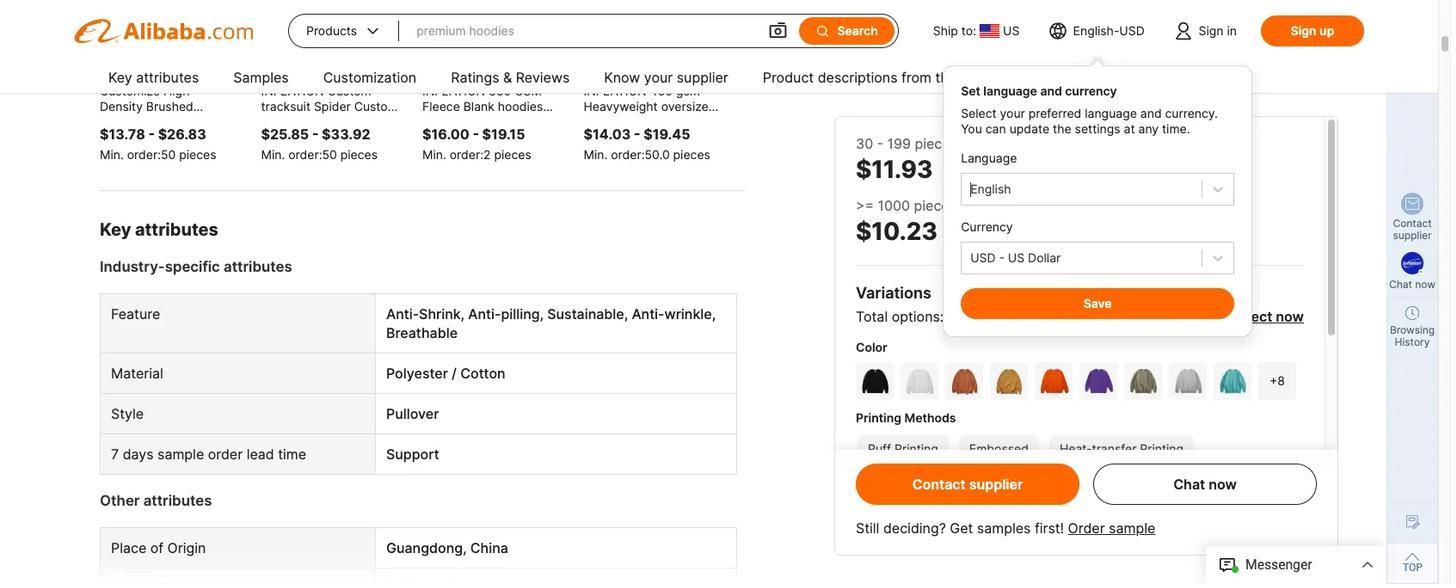 Task type: locate. For each thing, give the bounding box(es) containing it.
days
[[123, 446, 154, 463]]

product
[[763, 69, 814, 86]]

- inside 30 - 199 pieces $11.93
[[877, 135, 883, 152]]

$14.03 - $19.45 min. order : 50.0 pieces
[[584, 126, 710, 162]]

1 horizontal spatial color
[[966, 308, 1001, 325]]

0 horizontal spatial your
[[644, 69, 673, 86]]

0 vertical spatial language
[[983, 83, 1037, 98]]

know your supplier link
[[604, 62, 728, 96]]

order inside $16.00 - $19.15 min. order : 2 pieces
[[450, 147, 480, 162]]

still deciding? get samples first! order sample
[[856, 520, 1155, 537]]

2 inside 2 xl link
[[1032, 512, 1039, 526]]

order for $25.85
[[288, 147, 319, 162]]

the inside set language and currency select your preferred language and currency. you can update the settings at any time.
[[1053, 121, 1072, 136]]

pieces down "$33.92" in the left of the page
[[340, 147, 378, 162]]

samples link
[[233, 62, 289, 96]]

1 min. from the left
[[100, 147, 124, 162]]

sign
[[1199, 23, 1224, 38], [1291, 23, 1317, 38]]

2 50 from the left
[[322, 147, 337, 162]]

0 vertical spatial methods
[[1076, 308, 1134, 325]]

199
[[887, 135, 911, 152]]

50 inside $13.78 - $26.83 min. order : 50 pieces
[[161, 147, 176, 162]]

key attributes up the "industry-"
[[100, 219, 218, 240]]

0 vertical spatial chat now
[[1389, 278, 1436, 291]]

order down $25.85 on the top left of the page
[[288, 147, 319, 162]]

pieces inside $25.85 - $33.92 min. order : 50 pieces
[[340, 147, 378, 162]]

1 50 from the left
[[161, 147, 176, 162]]

attributes right specific in the left of the page
[[224, 258, 292, 275]]

0 horizontal spatial select
[[961, 106, 997, 120]]

2 horizontal spatial xl
[[1099, 512, 1113, 526]]

- right $25.85 on the top left of the page
[[312, 126, 319, 143]]

1 vertical spatial language
[[1085, 106, 1137, 120]]

pieces down the preferred
[[1047, 135, 1090, 152]]

- left $19.45
[[634, 126, 640, 143]]

1 horizontal spatial now
[[1276, 308, 1304, 325]]

3 : from the left
[[480, 147, 483, 162]]

0 horizontal spatial chat
[[1173, 476, 1205, 493]]

1 horizontal spatial anti-
[[468, 305, 501, 323]]

sign left up at the top right of page
[[1291, 23, 1317, 38]]

order left lead
[[208, 446, 243, 463]]

pilling,
[[501, 305, 544, 323]]

0 vertical spatial key attributes
[[108, 69, 199, 86]]

size right 6
[[1154, 308, 1181, 325]]

pieces right 1000
[[914, 197, 957, 214]]

the inside product descriptions from the supplier link
[[935, 69, 957, 86]]

; left 6
[[1134, 308, 1138, 325]]

chat up browsing in the bottom of the page
[[1389, 278, 1412, 291]]

min. down $14.03
[[584, 147, 608, 162]]

supplier inside 'contact supplier' button
[[969, 476, 1023, 493]]

: inside $13.78 - $26.83 min. order : 50 pieces
[[158, 147, 161, 162]]

place
[[111, 539, 146, 557]]

0 horizontal spatial the
[[935, 69, 957, 86]]

attributes up specific in the left of the page
[[135, 219, 218, 240]]

1 vertical spatial sample
[[1109, 520, 1155, 537]]

50 for $26.83
[[161, 147, 176, 162]]

samples
[[977, 520, 1031, 537]]

language right set
[[983, 83, 1037, 98]]

style
[[111, 405, 144, 422]]

1 vertical spatial size
[[856, 481, 881, 495]]

anti- up breathable
[[386, 305, 419, 323]]

: inside '$14.03 - $19.45 min. order : 50.0 pieces'
[[641, 147, 645, 162]]

language
[[983, 83, 1037, 98], [1085, 106, 1137, 120]]

: for $19.15
[[480, 147, 483, 162]]

order inside $25.85 - $33.92 min. order : 50 pieces
[[288, 147, 319, 162]]

l
[[948, 512, 955, 526]]

1 vertical spatial your
[[1000, 106, 1025, 120]]

0 vertical spatial 2
[[483, 147, 491, 162]]

heat-
[[1060, 441, 1092, 456]]

- for usd - us dollar
[[999, 250, 1005, 265]]

place of origin
[[111, 539, 206, 557]]

2 vertical spatial now
[[1209, 476, 1237, 493]]

supplier inside know your supplier link
[[677, 69, 728, 86]]

- inside $16.00 - $19.15 min. order : 2 pieces
[[473, 126, 479, 143]]

2 : from the left
[[319, 147, 322, 162]]

1 vertical spatial and
[[1140, 106, 1162, 120]]

supplier
[[677, 69, 728, 86], [961, 69, 1012, 86], [1393, 229, 1432, 242], [969, 476, 1023, 493]]

None text field
[[970, 182, 974, 197], [970, 250, 974, 266], [970, 182, 974, 197], [970, 250, 974, 266]]

chat now
[[1389, 278, 1436, 291], [1173, 476, 1237, 493]]

premium hoodies text field
[[416, 15, 751, 46]]

0 vertical spatial select
[[961, 106, 997, 120]]

50 down $26.83
[[161, 147, 176, 162]]

printing right transfer
[[1140, 441, 1184, 456]]

attributes inside the key attributes link
[[136, 69, 199, 86]]

color
[[966, 308, 1001, 325], [856, 340, 887, 354]]

size up s
[[856, 481, 881, 495]]

chat down heat-transfer printing link
[[1173, 476, 1205, 493]]

min.
[[100, 147, 124, 162], [261, 147, 285, 162], [422, 147, 446, 162], [584, 147, 608, 162]]

: down $26.83
[[158, 147, 161, 162]]

and up any
[[1140, 106, 1162, 120]]

embossed
[[969, 441, 1029, 456]]

- for 30 - 199 pieces $11.93
[[877, 135, 883, 152]]

2 xl from the left
[[1042, 512, 1057, 526]]

ratings & reviews link
[[451, 62, 570, 96]]

0 horizontal spatial usd
[[970, 250, 996, 265]]

color down total at the bottom right
[[856, 340, 887, 354]]

3 xl from the left
[[1099, 512, 1113, 526]]


[[768, 21, 788, 41]]

1 : from the left
[[158, 147, 161, 162]]

l link
[[936, 503, 967, 536]]

min. down $16.00
[[422, 147, 446, 162]]

1 horizontal spatial select
[[1231, 308, 1273, 325]]

order down $13.78
[[127, 147, 158, 162]]

puff printing link
[[856, 433, 950, 465]]

total options: 17 color ; 5 printing methods ; 6 size .
[[856, 308, 1185, 325]]

select up you
[[961, 106, 997, 120]]

customization link
[[323, 62, 416, 96]]

pieces down $26.83
[[179, 147, 216, 162]]

min. down $25.85 on the top left of the page
[[261, 147, 285, 162]]

1 horizontal spatial contact supplier
[[1393, 217, 1432, 242]]

chat inside chat now "button"
[[1173, 476, 1205, 493]]

1 ; from the left
[[1001, 308, 1005, 325]]

: inside $25.85 - $33.92 min. order : 50 pieces
[[319, 147, 322, 162]]

1 horizontal spatial your
[[1000, 106, 1025, 120]]

xl left order
[[1042, 512, 1057, 526]]

order for $14.03
[[611, 147, 641, 162]]

0 horizontal spatial now
[[1209, 476, 1237, 493]]

language
[[961, 151, 1017, 165]]

xl
[[986, 512, 1001, 526], [1042, 512, 1057, 526], [1099, 512, 1113, 526]]

- down the currency
[[999, 250, 1005, 265]]

order for $16.00
[[450, 147, 480, 162]]

select up '+'
[[1231, 308, 1273, 325]]

min. inside $16.00 - $19.15 min. order : 2 pieces
[[422, 147, 446, 162]]

0 horizontal spatial contact supplier
[[912, 476, 1023, 493]]

language up settings
[[1085, 106, 1137, 120]]

1 vertical spatial chat now
[[1173, 476, 1237, 493]]

1 vertical spatial 2
[[1032, 512, 1039, 526]]

0 horizontal spatial 50
[[161, 147, 176, 162]]

min. for $16.00
[[422, 147, 446, 162]]

 search
[[815, 23, 878, 39]]

attributes up $26.83
[[136, 69, 199, 86]]

tooltip
[[943, 59, 1253, 337]]

min. inside $25.85 - $33.92 min. order : 50 pieces
[[261, 147, 285, 162]]

0 horizontal spatial 2
[[483, 147, 491, 162]]

0 vertical spatial chat
[[1389, 278, 1412, 291]]

xl right 3
[[1099, 512, 1113, 526]]

4 min. from the left
[[584, 147, 608, 162]]

1 horizontal spatial 50
[[322, 147, 337, 162]]

1 vertical spatial color
[[856, 340, 887, 354]]

pieces down the $19.15
[[494, 147, 531, 162]]

499
[[1018, 135, 1044, 152]]

2 right samples
[[1032, 512, 1039, 526]]

color right 17
[[966, 308, 1001, 325]]

sustainable,
[[547, 305, 628, 323]]

: down $19.45
[[641, 147, 645, 162]]

1 vertical spatial select
[[1231, 308, 1273, 325]]

select
[[961, 106, 997, 120], [1231, 308, 1273, 325]]

english
[[970, 182, 1011, 196]]

1 horizontal spatial and
[[1140, 106, 1162, 120]]

1 horizontal spatial ;
[[1134, 308, 1138, 325]]

- inside "tooltip"
[[999, 250, 1005, 265]]

5
[[1009, 308, 1017, 325]]

- right 200
[[1007, 135, 1014, 152]]

;
[[1001, 308, 1005, 325], [1134, 308, 1138, 325]]

1 horizontal spatial 2
[[1032, 512, 1039, 526]]

pieces right 199
[[915, 135, 957, 152]]

shrink,
[[419, 305, 465, 323]]

- right 30
[[877, 135, 883, 152]]

2 min. from the left
[[261, 147, 285, 162]]

supplier inside product descriptions from the supplier link
[[961, 69, 1012, 86]]

pieces inside 200 - 499 pieces $11.36
[[1047, 135, 1090, 152]]

min. down $13.78
[[100, 147, 124, 162]]

0 horizontal spatial contact
[[912, 476, 966, 493]]

methods left 6
[[1076, 308, 1134, 325]]

order down $14.03
[[611, 147, 641, 162]]

1 horizontal spatial usd
[[1119, 23, 1145, 38]]

in
[[1227, 23, 1237, 38]]

1 vertical spatial now
[[1276, 308, 1304, 325]]

0 vertical spatial key
[[108, 69, 132, 86]]

sample right days
[[157, 446, 204, 463]]

methods up the puff printing
[[904, 410, 956, 425]]

min. inside $13.78 - $26.83 min. order : 50 pieces
[[100, 147, 124, 162]]

contact supplier button
[[856, 464, 1080, 505]]

guangdong, china
[[386, 539, 508, 557]]

order inside $13.78 - $26.83 min. order : 50 pieces
[[127, 147, 158, 162]]

and up the preferred
[[1040, 83, 1062, 98]]

heat-transfer printing
[[1060, 441, 1184, 456]]

3 xl
[[1088, 512, 1113, 526]]

50.0
[[645, 147, 670, 162]]

- inside $25.85 - $33.92 min. order : 50 pieces
[[312, 126, 319, 143]]

english-
[[1073, 23, 1119, 38]]

your up can
[[1000, 106, 1025, 120]]

2 horizontal spatial anti-
[[632, 305, 665, 323]]

- right $13.78
[[148, 126, 155, 143]]

7 days sample order lead time
[[111, 446, 306, 463]]

- inside '$14.03 - $19.45 min. order : 50.0 pieces'
[[634, 126, 640, 143]]

+ 8
[[1270, 373, 1285, 388]]

- inside 200 - 499 pieces $11.36
[[1007, 135, 1014, 152]]

select now link
[[1231, 308, 1304, 325]]

total
[[856, 308, 888, 325]]

1 vertical spatial contact
[[912, 476, 966, 493]]

2
[[483, 147, 491, 162], [1032, 512, 1039, 526]]

0 vertical spatial sample
[[157, 446, 204, 463]]

printing inside the puff printing link
[[895, 441, 938, 456]]

; left the 5
[[1001, 308, 1005, 325]]

currency
[[1065, 83, 1117, 98]]

0 vertical spatial contact supplier
[[1393, 217, 1432, 242]]

pieces inside $13.78 - $26.83 min. order : 50 pieces
[[179, 147, 216, 162]]

999 pieces
[[1150, 135, 1223, 152]]

1 vertical spatial the
[[1053, 121, 1072, 136]]

anti- right sustainable,
[[632, 305, 665, 323]]

xl for 2 xl
[[1042, 512, 1057, 526]]

2 horizontal spatial now
[[1415, 278, 1436, 291]]

7
[[111, 446, 119, 463]]

1 vertical spatial contact supplier
[[912, 476, 1023, 493]]

- for 200 - 499 pieces $11.36
[[1007, 135, 1014, 152]]

: down "$33.92" in the left of the page
[[319, 147, 322, 162]]

reviews
[[516, 69, 570, 86]]

us left dollar
[[1008, 250, 1025, 265]]

china
[[470, 539, 508, 557]]

the
[[935, 69, 957, 86], [1053, 121, 1072, 136]]

supplier inside contact supplier
[[1393, 229, 1432, 242]]

pieces inside >= 1000 pieces $10.23
[[914, 197, 957, 214]]

min. for $14.03
[[584, 147, 608, 162]]

key up the "industry-"
[[100, 219, 131, 240]]

: inside $16.00 - $19.15 min. order : 2 pieces
[[480, 147, 483, 162]]

your inside set language and currency select your preferred language and currency. you can update the settings at any time.
[[1000, 106, 1025, 120]]

key attributes down arrow left icon
[[108, 69, 199, 86]]

to:
[[962, 23, 976, 38]]

1 sign from the left
[[1199, 23, 1224, 38]]

xl link
[[974, 503, 1013, 536]]

methods
[[1076, 308, 1134, 325], [904, 410, 956, 425]]

pieces down currency.
[[1180, 135, 1223, 152]]

1 horizontal spatial size
[[1154, 308, 1181, 325]]

0 horizontal spatial ;
[[1001, 308, 1005, 325]]

size
[[1154, 308, 1181, 325], [856, 481, 881, 495]]

0 horizontal spatial xl
[[986, 512, 1001, 526]]

4 : from the left
[[641, 147, 645, 162]]

0 horizontal spatial anti-
[[386, 305, 419, 323]]

1 horizontal spatial xl
[[1042, 512, 1057, 526]]

50 for $33.92
[[322, 147, 337, 162]]

samples
[[233, 69, 289, 86]]

key down arrow left icon
[[108, 69, 132, 86]]

50 inside $25.85 - $33.92 min. order : 50 pieces
[[322, 147, 337, 162]]

0 horizontal spatial language
[[983, 83, 1037, 98]]

1 vertical spatial usd
[[970, 250, 996, 265]]

:
[[158, 147, 161, 162], [319, 147, 322, 162], [480, 147, 483, 162], [641, 147, 645, 162]]

&
[[503, 69, 512, 86]]

1 horizontal spatial sign
[[1291, 23, 1317, 38]]

0 vertical spatial usd
[[1119, 23, 1145, 38]]

1 horizontal spatial the
[[1053, 121, 1072, 136]]

customization
[[323, 69, 416, 86]]

0 vertical spatial your
[[644, 69, 673, 86]]

your
[[644, 69, 673, 86], [1000, 106, 1025, 120]]

puff printing
[[868, 441, 938, 456]]

usd left sign in
[[1119, 23, 1145, 38]]

now inside "button"
[[1209, 476, 1237, 493]]

time
[[278, 446, 306, 463]]

2 down the $19.15
[[483, 147, 491, 162]]

sign for sign in
[[1199, 23, 1224, 38]]

your right know
[[644, 69, 673, 86]]

- inside $13.78 - $26.83 min. order : 50 pieces
[[148, 126, 155, 143]]

pieces down $19.45
[[673, 147, 710, 162]]

order down $16.00
[[450, 147, 480, 162]]

2 xl link
[[1019, 503, 1069, 536]]

descriptions
[[818, 69, 898, 86]]

pieces inside $16.00 - $19.15 min. order : 2 pieces
[[494, 147, 531, 162]]

/
[[452, 365, 457, 382]]

0 horizontal spatial methods
[[904, 410, 956, 425]]

0 vertical spatial contact
[[1393, 217, 1432, 230]]

specific
[[165, 258, 220, 275]]

0 horizontal spatial chat now
[[1173, 476, 1237, 493]]

contact supplier inside button
[[912, 476, 1023, 493]]

the left set
[[935, 69, 957, 86]]

usd - us dollar
[[970, 250, 1061, 265]]

dollar
[[1028, 250, 1061, 265]]

usd down the currency
[[970, 250, 996, 265]]

still
[[856, 520, 879, 537]]

xl right get
[[986, 512, 1001, 526]]

50 down "$33.92" in the left of the page
[[322, 147, 337, 162]]

3 min. from the left
[[422, 147, 446, 162]]

50
[[161, 147, 176, 162], [322, 147, 337, 162]]

order inside '$14.03 - $19.45 min. order : 50.0 pieces'
[[611, 147, 641, 162]]

2 sign from the left
[[1291, 23, 1317, 38]]

sample right 3
[[1109, 520, 1155, 537]]

0 horizontal spatial sign
[[1199, 23, 1224, 38]]

0 vertical spatial and
[[1040, 83, 1062, 98]]

printing down printing methods
[[895, 441, 938, 456]]

30 - 199 pieces $11.93
[[856, 135, 957, 184]]

1 horizontal spatial language
[[1085, 106, 1137, 120]]

1 vertical spatial chat
[[1173, 476, 1205, 493]]

- for $25.85 - $33.92 min. order : 50 pieces
[[312, 126, 319, 143]]

sign left in
[[1199, 23, 1224, 38]]

1 horizontal spatial methods
[[1076, 308, 1134, 325]]

0 vertical spatial the
[[935, 69, 957, 86]]

the down the preferred
[[1053, 121, 1072, 136]]

: down the $19.15
[[480, 147, 483, 162]]

1 horizontal spatial chat now
[[1389, 278, 1436, 291]]

of
[[150, 539, 163, 557]]

printing up puff
[[856, 410, 902, 425]]

us right to:
[[1003, 23, 1020, 38]]

update
[[1010, 121, 1050, 136]]

- for $16.00 - $19.15 min. order : 2 pieces
[[473, 126, 479, 143]]

- left the $19.15
[[473, 126, 479, 143]]

anti- right shrink,
[[468, 305, 501, 323]]

min. inside '$14.03 - $19.45 min. order : 50.0 pieces'
[[584, 147, 608, 162]]

usd
[[1119, 23, 1145, 38], [970, 250, 996, 265]]



Task type: describe. For each thing, give the bounding box(es) containing it.
any
[[1138, 121, 1159, 136]]

chat now button
[[1093, 464, 1317, 505]]

pieces inside '$14.03 - $19.45 min. order : 50.0 pieces'
[[673, 147, 710, 162]]

select now
[[1231, 308, 1304, 325]]

guangdong,
[[386, 539, 467, 557]]

1 vertical spatial methods
[[904, 410, 956, 425]]

ship to:
[[933, 23, 976, 38]]

origin
[[167, 539, 206, 557]]

0 vertical spatial color
[[966, 308, 1001, 325]]

1000
[[878, 197, 910, 214]]

$19.15
[[482, 126, 525, 143]]

0 horizontal spatial and
[[1040, 83, 1062, 98]]

$13.78
[[100, 126, 145, 143]]

usd inside "tooltip"
[[970, 250, 996, 265]]

know your supplier
[[604, 69, 728, 86]]

anti-shrink, anti-pilling, sustainable, anti-wrinkle, breathable
[[386, 305, 716, 341]]

1 vertical spatial key
[[100, 219, 131, 240]]

$10.23
[[856, 217, 938, 246]]

currency
[[961, 219, 1013, 234]]

3 anti- from the left
[[632, 305, 665, 323]]

0 horizontal spatial color
[[856, 340, 887, 354]]

: for $19.45
[[641, 147, 645, 162]]

ratings
[[451, 69, 499, 86]]

pullover
[[386, 405, 439, 422]]

know
[[604, 69, 640, 86]]

other attributes
[[100, 492, 212, 509]]

breathable
[[386, 324, 458, 341]]

$25.85
[[261, 126, 309, 143]]

+
[[1270, 373, 1278, 388]]

material
[[111, 365, 163, 382]]

$14.03
[[584, 126, 631, 143]]

m
[[907, 512, 917, 526]]

time.
[[1162, 121, 1190, 136]]

- for $13.78 - $26.83 min. order : 50 pieces
[[148, 126, 155, 143]]

from
[[902, 69, 932, 86]]

save
[[1084, 296, 1112, 311]]

$11.36
[[978, 155, 1055, 184]]

0 horizontal spatial size
[[856, 481, 881, 495]]

: for $33.92
[[319, 147, 322, 162]]

1 vertical spatial key attributes
[[100, 219, 218, 240]]

0 vertical spatial size
[[1154, 308, 1181, 325]]

3 xl link
[[1076, 503, 1125, 536]]

industry-specific attributes
[[100, 258, 292, 275]]

select inside set language and currency select your preferred language and currency. you can update the settings at any time.
[[961, 106, 997, 120]]

xl for 3 xl
[[1099, 512, 1113, 526]]

min. for $25.85
[[261, 147, 285, 162]]

transfer
[[1092, 441, 1137, 456]]

can
[[986, 121, 1006, 136]]

m link
[[895, 503, 929, 536]]

options:
[[892, 308, 944, 325]]

tooltip containing set language and currency
[[943, 59, 1253, 337]]

preferred
[[1029, 106, 1082, 120]]

contact inside 'contact supplier' button
[[912, 476, 966, 493]]

0 vertical spatial us
[[1003, 23, 1020, 38]]

cotton
[[460, 365, 505, 382]]

deciding?
[[883, 520, 946, 537]]

$13.78 - $26.83 min. order : 50 pieces
[[100, 126, 216, 162]]

2 anti- from the left
[[468, 305, 501, 323]]

8
[[1278, 373, 1285, 388]]

0 horizontal spatial sample
[[157, 446, 204, 463]]

$16.00
[[422, 126, 469, 143]]

1 anti- from the left
[[386, 305, 419, 323]]

2 inside $16.00 - $19.15 min. order : 2 pieces
[[483, 147, 491, 162]]

pieces inside 30 - 199 pieces $11.93
[[915, 135, 957, 152]]

set
[[961, 83, 981, 98]]

polyester / cotton
[[386, 365, 505, 382]]

up
[[1320, 23, 1334, 38]]

order sample link
[[1068, 520, 1155, 537]]

999
[[1150, 135, 1176, 152]]

products
[[306, 23, 357, 38]]

key attributes link
[[108, 62, 199, 96]]

2 xl
[[1032, 512, 1057, 526]]

1 vertical spatial us
[[1008, 250, 1025, 265]]

30
[[856, 135, 873, 152]]

puff
[[868, 441, 891, 456]]

1 horizontal spatial sample
[[1109, 520, 1155, 537]]

variations
[[856, 284, 931, 302]]

first!
[[1035, 520, 1064, 537]]

1 xl from the left
[[986, 512, 1001, 526]]


[[815, 23, 830, 39]]

order for $13.78
[[127, 147, 158, 162]]

arrow left image
[[110, 30, 124, 48]]

heat-transfer printing link
[[1048, 433, 1196, 465]]

1 horizontal spatial contact
[[1393, 217, 1432, 230]]

at
[[1124, 121, 1135, 136]]


[[364, 22, 382, 40]]

200
[[978, 135, 1004, 152]]

s
[[868, 512, 876, 526]]

order
[[1068, 520, 1105, 537]]

ratings & reviews
[[451, 69, 570, 86]]

1 horizontal spatial chat
[[1389, 278, 1412, 291]]

attributes up origin
[[143, 492, 212, 509]]

- for $14.03 - $19.45 min. order : 50.0 pieces
[[634, 126, 640, 143]]

0 vertical spatial now
[[1415, 278, 1436, 291]]

chat now inside "button"
[[1173, 476, 1237, 493]]

>=
[[856, 197, 874, 214]]

$19.45
[[644, 126, 690, 143]]

polyester
[[386, 365, 448, 382]]

printing inside heat-transfer printing link
[[1140, 441, 1184, 456]]

min. for $13.78
[[100, 147, 124, 162]]

sign for sign up
[[1291, 23, 1317, 38]]

arrow right image
[[721, 30, 735, 48]]

wrinkle,
[[665, 305, 716, 323]]

support
[[386, 446, 439, 463]]

500
[[1111, 135, 1136, 152]]

ship
[[933, 23, 958, 38]]

$25.85 - $33.92 min. order : 50 pieces
[[261, 126, 378, 162]]

200 - 499 pieces $11.36
[[978, 135, 1090, 184]]

s link
[[856, 503, 888, 536]]

sign up
[[1291, 23, 1334, 38]]

: for $26.83
[[158, 147, 161, 162]]

printing right the 5
[[1021, 308, 1072, 325]]

2 ; from the left
[[1134, 308, 1138, 325]]



Task type: vqa. For each thing, say whether or not it's contained in the screenshot.
Sign up at the top of page
yes



